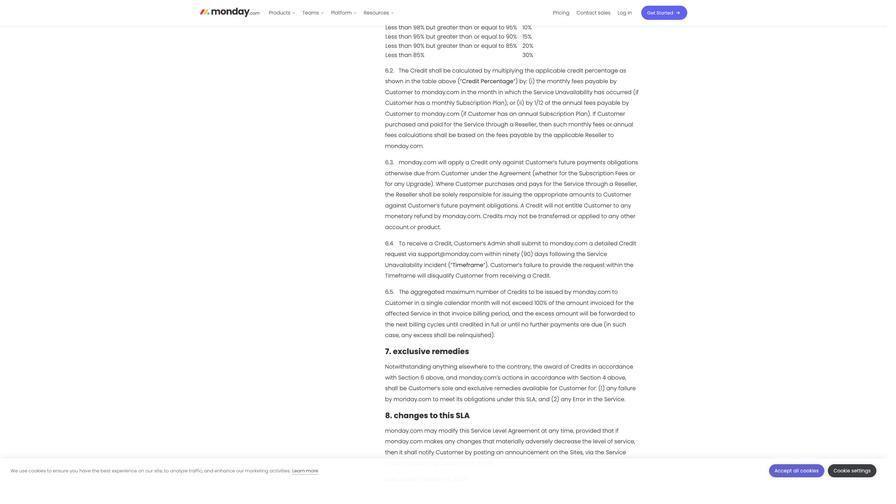 Task type: describe. For each thing, give the bounding box(es) containing it.
via inside 6.4.   to receive a credit, customer's admin shall submit to monday.com a detailed credit request via support@monday.com within ninety (90) days following the service unavailability incident ("
[[408, 250, 416, 258]]

monday.com may modify this service level agreement at any time, provided that if monday.com makes any changes that materially adversely decrease the level of service, then it shall notify customer by posting an announcement on the sites, via the service and/or by sending customer an email.
[[385, 427, 635, 467]]

cycles
[[427, 320, 445, 329]]

service,
[[615, 438, 635, 446]]

0 vertical spatial excess
[[536, 310, 554, 318]]

reseller inside 6.3.   monday.com will apply a credit only against customer's future payments obligations otherwise due from customer under the agreement (whether for the subscription fees or for any upgrade). where customer purchases and pays for the service through a reseller, the reseller shall be solely responsible for issuing the appropriate amounts to customer against customer's future payment obligations. a credit will not entitle customer to any monetary refund by monday.com. credits may not be transferred or applied to any other account or product.
[[396, 191, 417, 199]]

such for then
[[554, 120, 567, 129]]

0 horizontal spatial 90%
[[413, 42, 425, 50]]

get
[[647, 9, 656, 16]]

service up based
[[464, 120, 484, 129]]

error
[[573, 395, 586, 403]]

email.
[[477, 459, 494, 467]]

0 vertical spatial billing
[[473, 310, 490, 318]]

cookies for all
[[801, 468, 819, 474]]

for right (whether
[[559, 169, 567, 177]]

admin
[[488, 239, 506, 248]]

accept all cookies button
[[769, 464, 825, 478]]

1 horizontal spatial 95%
[[506, 23, 517, 32]]

in inside 6.2.   the credit shall be calculated by multiplying the applicable credit percentage as shown in the table above ("
[[405, 77, 410, 86]]

log in
[[618, 9, 632, 16]]

and inside 6.5.   the aggregated maximum number of credits to be issued by monday.com to customer in a single calendar month will not exceed 100% of the amount invoiced for the affected service in that invoice billing period, and the excess amount will be forwarded to the next billing cycles until credited in full or until no further payments are due (in such case, any excess shall be relinquished).
[[512, 310, 523, 318]]

site,
[[154, 467, 163, 474]]

2 horizontal spatial percentage
[[541, 5, 574, 13]]

will up are
[[580, 310, 588, 318]]

monday.com up it
[[385, 438, 423, 446]]

section
[[580, 374, 601, 382]]

0 horizontal spatial remedies
[[432, 346, 469, 357]]

1 horizontal spatial an
[[496, 448, 504, 456]]

provide
[[550, 261, 571, 269]]

2 vertical spatial payable
[[510, 131, 533, 139]]

in down single
[[432, 310, 437, 318]]

0 vertical spatial exclusive
[[393, 346, 430, 357]]

1 vertical spatial that
[[603, 427, 614, 435]]

by inside 6.5.   the aggregated maximum number of credits to be issued by monday.com to customer in a single calendar month will not exceed 100% of the amount invoiced for the affected service in that invoice billing period, and the excess amount will be forwarded to the next billing cycles until credited in full or until no further payments are due (in such case, any excess shall be relinquished).
[[565, 288, 572, 296]]

credit up 10%
[[523, 5, 540, 13]]

resources
[[364, 9, 389, 16]]

otherwise
[[385, 169, 412, 177]]

less than 85%
[[386, 51, 425, 59]]

or right fees on the top of page
[[630, 169, 636, 177]]

1 vertical spatial 98%
[[413, 23, 425, 32]]

0 vertical spatial credit percentage
[[523, 5, 574, 13]]

in down "contrary,"
[[525, 374, 529, 382]]

1 vertical spatial monthly
[[432, 99, 455, 107]]

not inside 6.5.   the aggregated maximum number of credits to be issued by monday.com to customer in a single calendar month will not exceed 100% of the amount invoiced for the affected service in that invoice billing period, and the excess amount will be forwarded to the next billing cycles until credited in full or until no further payments are due (in such case, any excess shall be relinquished).
[[502, 299, 511, 307]]

product.
[[418, 223, 441, 231]]

(whether
[[533, 169, 558, 177]]

be up are
[[590, 310, 597, 318]]

following
[[550, 250, 575, 258]]

0 vertical spatial accordance
[[599, 363, 633, 371]]

less for less than 99.9% but greater than or equal to 98%
[[386, 14, 397, 22]]

anything
[[433, 363, 458, 371]]

to inside "). customer's failure to provide the request within the timeframe will disqualify customer from receiving a credit.
[[543, 261, 549, 269]]

issued
[[545, 288, 563, 296]]

service up 1/12
[[534, 88, 554, 96]]

plan);
[[493, 99, 508, 107]]

but for 98%
[[426, 23, 436, 32]]

1 horizontal spatial 98%
[[511, 14, 522, 22]]

monday.com. inside ") by: (i) the monthly fees payable by customer to monday.com in the month in which the service unavailability has occurred (if customer has a monthly subscription plan); or (ii) by 1/12 of the annual fees payable by customer to monday.com (if customer has an annual subscription plan). if customer purchased and paid for the service through a reseller, then such monthly fees or annual fees calculations shall be based on the fees payable by the applicable reseller to monday.com.
[[385, 142, 424, 150]]

0 horizontal spatial has
[[415, 99, 425, 107]]

sending
[[415, 459, 437, 467]]

credit
[[567, 67, 583, 75]]

any left the other
[[609, 212, 619, 220]]

support@monday.com
[[418, 250, 483, 258]]

failure inside "). customer's failure to provide the request within the timeframe will disqualify customer from receiving a credit.
[[524, 261, 541, 269]]

(in
[[604, 320, 611, 329]]

6.4.
[[385, 239, 394, 248]]

exclusive inside notwithstanding anything elsewhere to the contrary, the award of credits in accordance with section‎ ‎6 above, and monday.com's actions in accordance with section ‎‎4 above, shall be customer's sole and exclusive remedies available for customer for: (1) any failure by monday.com to meet its obligations under this sla; and (2) any error in the service.
[[468, 384, 493, 393]]

this inside notwithstanding anything elsewhere to the contrary, the award of credits in accordance with section‎ ‎6 above, and monday.com's actions in accordance with section ‎‎4 above, shall be customer's sole and exclusive remedies available for customer for: (1) any failure by monday.com to meet its obligations under this sla; and (2) any error in the service.
[[515, 395, 525, 403]]

and up sole
[[446, 374, 457, 382]]

solely
[[442, 191, 458, 199]]

shall inside ") by: (i) the monthly fees payable by customer to monday.com in the month in which the service unavailability has occurred (if customer has a monthly subscription plan); or (ii) by 1/12 of the annual fees payable by customer to monday.com (if customer has an annual subscription plan). if customer purchased and paid for the service through a reseller, then such monthly fees or annual fees calculations shall be based on the fees payable by the applicable reseller to monday.com.
[[434, 131, 447, 139]]

learn more link
[[292, 467, 318, 474]]

for:
[[588, 384, 597, 393]]

(1)
[[599, 384, 605, 393]]

2 above, from the left
[[608, 374, 627, 382]]

0 vertical spatial payable
[[585, 77, 608, 86]]

in up plan);
[[498, 88, 503, 96]]

incident
[[424, 261, 447, 269]]

or down entitle
[[571, 212, 577, 220]]

are
[[581, 320, 590, 329]]

get started button
[[641, 6, 687, 20]]

no
[[522, 320, 529, 329]]

(90)
[[521, 250, 533, 258]]

materially
[[496, 438, 524, 446]]

service inside 6.4.   to receive a credit, customer's admin shall submit to monday.com a detailed credit request via support@monday.com within ninety (90) days following the service unavailability incident ("
[[587, 250, 607, 258]]

2 until from the left
[[508, 320, 520, 329]]

of inside ") by: (i) the monthly fees payable by customer to monday.com in the month in which the service unavailability has occurred (if customer has a monthly subscription plan); or (ii) by 1/12 of the annual fees payable by customer to monday.com (if customer has an annual subscription plan). if customer purchased and paid for the service through a reseller, then such monthly fees or annual fees calculations shall be based on the fees payable by the applicable reseller to monday.com.
[[545, 99, 551, 107]]

credits inside 6.3.   monday.com will apply a credit only against customer's future payments obligations otherwise due from customer under the agreement (whether for the subscription fees or for any upgrade). where customer purchases and pays for the service through a reseller, the reseller shall be solely responsible for issuing the appropriate amounts to customer against customer's future payment obligations. a credit will not entitle customer to any monetary refund by monday.com. credits may not be transferred or applied to any other account or product.
[[483, 212, 503, 220]]

"). customer's failure to provide the request within the timeframe will disqualify customer from receiving a credit.
[[385, 261, 634, 280]]

equal for 85%
[[481, 42, 497, 50]]

service down service,
[[606, 448, 626, 456]]

1 horizontal spatial percentage
[[481, 77, 514, 86]]

by:
[[519, 77, 527, 86]]

reseller, inside ") by: (i) the monthly fees payable by customer to monday.com in the month in which the service unavailability has occurred (if customer has a monthly subscription plan); or (ii) by 1/12 of the annual fees payable by customer to monday.com (if customer has an annual subscription plan). if customer purchased and paid for the service through a reseller, then such monthly fees or annual fees calculations shall be based on the fees payable by the applicable reseller to monday.com.
[[515, 120, 538, 129]]

in down aggregated
[[415, 299, 420, 307]]

any right (2)
[[561, 395, 572, 403]]

0 vertical spatial 85%
[[506, 42, 517, 50]]

or down less than 99.9% but greater than or equal to 98% at top
[[474, 23, 480, 32]]

any up the other
[[621, 201, 631, 210]]

the inside 6.4.   to receive a credit, customer's admin shall submit to monday.com a detailed credit request via support@monday.com within ninety (90) days following the service unavailability incident ("
[[576, 250, 586, 258]]

sole
[[442, 384, 453, 393]]

monday.com inside 6.5.   the aggregated maximum number of credits to be issued by monday.com to customer in a single calendar month will not exceed 100% of the amount invoiced for the affected service in that invoice billing period, and the excess amount will be forwarded to the next billing cycles until credited in full or until no further payments are due (in such case, any excess shall be relinquished).
[[573, 288, 611, 296]]

less for less than 85%
[[386, 51, 397, 59]]

started
[[657, 9, 673, 16]]

by left posting at bottom
[[465, 448, 472, 456]]

1 vertical spatial future
[[441, 201, 458, 210]]

be up 100%
[[536, 288, 544, 296]]

payments inside 6.3.   monday.com will apply a credit only against customer's future payments obligations otherwise due from customer under the agreement (whether for the subscription fees or for any upgrade). where customer purchases and pays for the service through a reseller, the reseller shall be solely responsible for issuing the appropriate amounts to customer against customer's future payment obligations. a credit will not entitle customer to any monetary refund by monday.com. credits may not be transferred or applied to any other account or product.
[[577, 158, 606, 167]]

credits inside 6.5.   the aggregated maximum number of credits to be issued by monday.com to customer in a single calendar month will not exceed 100% of the amount invoiced for the affected service in that invoice billing period, and the excess amount will be forwarded to the next billing cycles until credited in full or until no further payments are due (in such case, any excess shall be relinquished).
[[507, 288, 527, 296]]

agreement inside 6.3.   monday.com will apply a credit only against customer's future payments obligations otherwise due from customer under the agreement (whether for the subscription fees or for any upgrade). where customer purchases and pays for the service through a reseller, the reseller shall be solely responsible for issuing the appropriate amounts to customer against customer's future payment obligations. a credit will not entitle customer to any monetary refund by monday.com. credits may not be transferred or applied to any other account or product.
[[500, 169, 531, 177]]

this for service
[[460, 427, 470, 435]]

then inside ") by: (i) the monthly fees payable by customer to monday.com in the month in which the service unavailability has occurred (if customer has a monthly subscription plan); or (ii) by 1/12 of the annual fees payable by customer to monday.com (if customer has an annual subscription plan). if customer purchased and paid for the service through a reseller, then such monthly fees or annual fees calculations shall be based on the fees payable by the applicable reseller to monday.com.
[[539, 120, 552, 129]]

shall inside notwithstanding anything elsewhere to the contrary, the award of credits in accordance with section‎ ‎6 above, and monday.com's actions in accordance with section ‎‎4 above, shall be customer's sole and exclusive remedies available for customer for: (1) any failure by monday.com to meet its obligations under this sla; and (2) any error in the service.
[[385, 384, 398, 393]]

customer's up (whether
[[526, 158, 557, 167]]

8.
[[385, 410, 392, 421]]

invoiced
[[591, 299, 614, 307]]

level
[[593, 438, 606, 446]]

1 vertical spatial (if
[[461, 110, 467, 118]]

all
[[794, 468, 799, 474]]

0 horizontal spatial billing
[[409, 320, 426, 329]]

1 above, from the left
[[426, 374, 445, 382]]

0 horizontal spatial against
[[385, 201, 407, 210]]

monday.com down the above
[[422, 88, 460, 96]]

2 horizontal spatial not
[[555, 201, 564, 210]]

1 horizontal spatial 90%
[[506, 33, 517, 41]]

of inside monday.com may modify this service level agreement at any time, provided that if monday.com makes any changes that materially adversely decrease the level of service, then it shall notify customer by posting an announcement on the sites, via the service and/or by sending customer an email.
[[608, 438, 613, 446]]

subscription inside 6.3.   monday.com will apply a credit only against customer's future payments obligations otherwise due from customer under the agreement (whether for the subscription fees or for any upgrade). where customer purchases and pays for the service through a reseller, the reseller shall be solely responsible for issuing the appropriate amounts to customer against customer's future payment obligations. a credit will not entitle customer to any monetary refund by monday.com. credits may not be transferred or applied to any other account or product.
[[579, 169, 614, 177]]

accept
[[775, 468, 792, 474]]

any down the "otherwise"
[[394, 180, 405, 188]]

agreement inside monday.com may modify this service level agreement at any time, provided that if monday.com makes any changes that materially adversely decrease the level of service, then it shall notify customer by posting an announcement on the sites, via the service and/or by sending customer an email.
[[508, 427, 540, 435]]

1 vertical spatial payable
[[597, 99, 621, 107]]

of right 100%
[[549, 299, 554, 307]]

10%
[[523, 23, 532, 32]]

fees down if
[[593, 120, 605, 129]]

equal for 95%
[[481, 23, 497, 32]]

more
[[306, 467, 318, 474]]

contact
[[577, 9, 597, 16]]

settings
[[852, 468, 871, 474]]

less for less than 90% but greater than or equal to 85%
[[386, 42, 397, 50]]

then inside monday.com may modify this service level agreement at any time, provided that if monday.com makes any changes that materially adversely decrease the level of service, then it shall notify customer by posting an announcement on the sites, via the service and/or by sending customer an email.
[[385, 448, 398, 456]]

be down invoice
[[448, 331, 456, 339]]

credit,
[[435, 239, 453, 248]]

applicable inside ") by: (i) the monthly fees payable by customer to monday.com in the month in which the service unavailability has occurred (if customer has a monthly subscription plan); or (ii) by 1/12 of the annual fees payable by customer to monday.com (if customer has an annual subscription plan). if customer purchased and paid for the service through a reseller, then such monthly fees or annual fees calculations shall be based on the fees payable by the applicable reseller to monday.com.
[[554, 131, 584, 139]]

responsible
[[460, 191, 492, 199]]

1 with from the left
[[385, 374, 397, 382]]

makes
[[424, 438, 443, 446]]

for down the "otherwise"
[[385, 180, 393, 188]]

on inside dialog
[[138, 467, 144, 474]]

for down (whether
[[544, 180, 552, 188]]

contact sales
[[577, 9, 611, 16]]

remedies inside notwithstanding anything elsewhere to the contrary, the award of credits in accordance with section‎ ‎6 above, and monday.com's actions in accordance with section ‎‎4 above, shall be customer's sole and exclusive remedies available for customer for: (1) any failure by monday.com to meet its obligations under this sla; and (2) any error in the service.
[[495, 384, 521, 393]]

occurred
[[606, 88, 632, 96]]

service left level in the right of the page
[[471, 427, 491, 435]]

customer's up refund
[[408, 201, 440, 210]]

within inside "). customer's failure to provide the request within the timeframe will disqualify customer from receiving a credit.
[[607, 261, 623, 269]]

disqualify
[[427, 272, 454, 280]]

credit right the a
[[526, 201, 543, 210]]

in right error
[[587, 395, 592, 403]]

be inside ") by: (i) the monthly fees payable by customer to monday.com in the month in which the service unavailability has occurred (if customer has a monthly subscription plan); or (ii) by 1/12 of the annual fees payable by customer to monday.com (if customer has an annual subscription plan). if customer purchased and paid for the service through a reseller, then such monthly fees or annual fees calculations shall be based on the fees payable by the applicable reseller to monday.com.
[[449, 131, 456, 139]]

calculations
[[399, 131, 433, 139]]

applicable inside 6.2.   the credit shall be calculated by multiplying the applicable credit percentage as shown in the table above ("
[[536, 67, 566, 75]]

or up the calculated
[[474, 42, 480, 50]]

maximum
[[446, 288, 475, 296]]

2 horizontal spatial annual
[[614, 120, 633, 129]]

0 horizontal spatial annual
[[518, 110, 538, 118]]

reseller inside ") by: (i) the monthly fees payable by customer to monday.com in the month in which the service unavailability has occurred (if customer has a monthly subscription plan); or (ii) by 1/12 of the annual fees payable by customer to monday.com (if customer has an annual subscription plan). if customer purchased and paid for the service through a reseller, then such monthly fees or annual fees calculations shall be based on the fees payable by the applicable reseller to monday.com.
[[585, 131, 607, 139]]

shall inside 6.2.   the credit shall be calculated by multiplying the applicable credit percentage as shown in the table above ("
[[429, 67, 442, 75]]

in up 'section'
[[592, 363, 597, 371]]

8. changes to this sla
[[385, 410, 470, 421]]

0 vertical spatial annual
[[563, 99, 583, 107]]

purchases
[[485, 180, 515, 188]]

equal for 98%
[[486, 14, 502, 22]]

period,
[[491, 310, 510, 318]]

any right (1)
[[607, 384, 617, 393]]

but for 90%
[[426, 42, 436, 50]]

request inside 6.4.   to receive a credit, customer's admin shall submit to monday.com a detailed credit request via support@monday.com within ninety (90) days following the service unavailability incident ("
[[385, 250, 407, 258]]

transferred
[[539, 212, 570, 220]]

fees up if
[[584, 99, 596, 107]]

(" inside 6.4.   to receive a credit, customer's admin shall submit to monday.com a detailed credit request via support@monday.com within ninety (90) days following the service unavailability incident ("
[[448, 261, 453, 269]]

from inside "). customer's failure to provide the request within the timeframe will disqualify customer from receiving a credit.
[[485, 272, 499, 280]]

fees down purchased
[[385, 131, 397, 139]]

and inside ") by: (i) the monthly fees payable by customer to monday.com in the month in which the service unavailability has occurred (if customer has a monthly subscription plan); or (ii) by 1/12 of the annual fees payable by customer to monday.com (if customer has an annual subscription plan). if customer purchased and paid for the service through a reseller, then such monthly fees or annual fees calculations shall be based on the fees payable by the applicable reseller to monday.com.
[[417, 120, 429, 129]]

only
[[490, 158, 501, 167]]

2 vertical spatial monthly
[[569, 120, 592, 129]]

customer's inside notwithstanding anything elsewhere to the contrary, the award of credits in accordance with section‎ ‎6 above, and monday.com's actions in accordance with section ‎‎4 above, shall be customer's sole and exclusive remedies available for customer for: (1) any failure by monday.com to meet its obligations under this sla; and (2) any error in the service.
[[409, 384, 440, 393]]

request inside "). customer's failure to provide the request within the timeframe will disqualify customer from receiving a credit.
[[584, 261, 605, 269]]

teams
[[303, 9, 319, 16]]

(2)
[[551, 395, 559, 403]]

month inside ") by: (i) the monthly fees payable by customer to monday.com in the month in which the service unavailability has occurred (if customer has a monthly subscription plan); or (ii) by 1/12 of the annual fees payable by customer to monday.com (if customer has an annual subscription plan). if customer purchased and paid for the service through a reseller, then such monthly fees or annual fees calculations shall be based on the fees payable by the applicable reseller to monday.com.
[[478, 88, 497, 96]]

due inside 6.3.   monday.com will apply a credit only against customer's future payments obligations otherwise due from customer under the agreement (whether for the subscription fees or for any upgrade). where customer purchases and pays for the service through a reseller, the reseller shall be solely responsible for issuing the appropriate amounts to customer against customer's future payment obligations. a credit will not entitle customer to any monetary refund by monday.com. credits may not be transferred or applied to any other account or product.
[[414, 169, 425, 177]]

ninety
[[503, 250, 520, 258]]

2 vertical spatial has
[[498, 110, 508, 118]]

by down 1/12
[[535, 131, 542, 139]]

1 vertical spatial credit percentage
[[462, 77, 514, 86]]

0 horizontal spatial 95%
[[413, 33, 425, 41]]

unavailability inside 6.4.   to receive a credit, customer's admin shall submit to monday.com a detailed credit request via support@monday.com within ninety (90) days following the service unavailability incident ("
[[385, 261, 423, 269]]

customer inside notwithstanding anything elsewhere to the contrary, the award of credits in accordance with section‎ ‎6 above, and monday.com's actions in accordance with section ‎‎4 above, shall be customer's sole and exclusive remedies available for customer for: (1) any failure by monday.com to meet its obligations under this sla; and (2) any error in the service.
[[559, 384, 587, 393]]

credit left only
[[471, 158, 488, 167]]

due inside 6.5.   the aggregated maximum number of credits to be issued by monday.com to customer in a single calendar month will not exceed 100% of the amount invoiced for the affected service in that invoice billing period, and the excess amount will be forwarded to the next billing cycles until credited in full or until no further payments are due (in such case, any excess shall be relinquished).
[[592, 320, 603, 329]]

6.2.
[[385, 67, 394, 75]]

through inside ") by: (i) the monthly fees payable by customer to monday.com in the month in which the service unavailability has occurred (if customer has a monthly subscription plan); or (ii) by 1/12 of the annual fees payable by customer to monday.com (if customer has an annual subscription plan). if customer purchased and paid for the service through a reseller, then such monthly fees or annual fees calculations shall be based on the fees payable by the applicable reseller to monday.com.
[[486, 120, 508, 129]]

obligations inside 6.3.   monday.com will apply a credit only against customer's future payments obligations otherwise due from customer under the agreement (whether for the subscription fees or for any upgrade). where customer purchases and pays for the service through a reseller, the reseller shall be solely responsible for issuing the appropriate amounts to customer against customer's future payment obligations. a credit will not entitle customer to any monetary refund by monday.com. credits may not be transferred or applied to any other account or product.
[[607, 158, 638, 167]]

and left (2)
[[539, 395, 550, 403]]

and up its
[[455, 384, 466, 393]]

monthly uptime percentage
[[386, 5, 464, 13]]

month inside 6.5.   the aggregated maximum number of credits to be issued by monday.com to customer in a single calendar month will not exceed 100% of the amount invoiced for the affected service in that invoice billing period, and the excess amount will be forwarded to the next billing cycles until credited in full or until no further payments are due (in such case, any excess shall be relinquished).
[[471, 299, 490, 307]]

best
[[101, 467, 111, 474]]

the for aggregated
[[399, 288, 409, 296]]

such for (in
[[613, 320, 626, 329]]

any right at
[[549, 427, 559, 435]]

any down modify
[[445, 438, 455, 446]]

monday.com inside notwithstanding anything elsewhere to the contrary, the award of credits in accordance with section‎ ‎6 above, and monday.com's actions in accordance with section ‎‎4 above, shall be customer's sole and exclusive remedies available for customer for: (1) any failure by monday.com to meet its obligations under this sla; and (2) any error in the service.
[[394, 395, 431, 403]]

of right number
[[500, 288, 506, 296]]

be left solely
[[433, 191, 441, 199]]

credit down the calculated
[[462, 77, 479, 86]]

appropriate
[[534, 191, 568, 199]]

1 horizontal spatial subscription
[[540, 110, 574, 118]]

2 our from the left
[[236, 467, 244, 474]]

equal for 90%
[[481, 33, 497, 41]]

0 vertical spatial against
[[503, 158, 524, 167]]

or down occurred
[[607, 120, 612, 129]]

calculated
[[452, 67, 483, 75]]

in down the calculated
[[461, 88, 466, 96]]

fees
[[616, 169, 628, 177]]

in left "full"
[[485, 320, 490, 329]]

full
[[491, 320, 499, 329]]

shall inside monday.com may modify this service level agreement at any time, provided that if monday.com makes any changes that materially adversely decrease the level of service, then it shall notify customer by posting an announcement on the sites, via the service and/or by sending customer an email.
[[404, 448, 417, 456]]

changes inside monday.com may modify this service level agreement at any time, provided that if monday.com makes any changes that materially adversely decrease the level of service, then it shall notify customer by posting an announcement on the sites, via the service and/or by sending customer an email.
[[457, 438, 482, 446]]

sla;
[[527, 395, 537, 403]]

for inside ") by: (i) the monthly fees payable by customer to monday.com in the month in which the service unavailability has occurred (if customer has a monthly subscription plan); or (ii) by 1/12 of the annual fees payable by customer to monday.com (if customer has an annual subscription plan). if customer purchased and paid for the service through a reseller, then such monthly fees or annual fees calculations shall be based on the fees payable by the applicable reseller to monday.com.
[[444, 120, 452, 129]]

0 vertical spatial monthly
[[547, 77, 570, 86]]

by right and/or
[[406, 459, 413, 467]]

the inside dialog
[[92, 467, 99, 474]]

sales
[[598, 9, 611, 16]]

analyze
[[170, 467, 188, 474]]

obligations.
[[487, 201, 519, 210]]

a inside "). customer's failure to provide the request within the timeframe will disqualify customer from receiving a credit.
[[527, 272, 531, 280]]

monetary
[[385, 212, 413, 220]]

to inside 6.4.   to receive a credit, customer's admin shall submit to monday.com a detailed credit request via support@monday.com within ninety (90) days following the service unavailability incident ("
[[543, 239, 548, 248]]

meet
[[440, 395, 455, 403]]

announcement
[[505, 448, 549, 456]]

0 horizontal spatial excess
[[414, 331, 432, 339]]

(i)
[[529, 77, 535, 86]]

paid
[[430, 120, 443, 129]]

customer inside 6.5.   the aggregated maximum number of credits to be issued by monday.com to customer in a single calendar month will not exceed 100% of the amount invoiced for the affected service in that invoice billing period, and the excess amount will be forwarded to the next billing cycles until credited in full or until no further payments are due (in such case, any excess shall be relinquished).
[[385, 299, 413, 307]]

for inside 6.5.   the aggregated maximum number of credits to be issued by monday.com to customer in a single calendar month will not exceed 100% of the amount invoiced for the affected service in that invoice billing period, and the excess amount will be forwarded to the next billing cycles until credited in full or until no further payments are due (in such case, any excess shall be relinquished).
[[616, 299, 623, 307]]

will up period,
[[492, 299, 500, 307]]

a inside 6.5.   the aggregated maximum number of credits to be issued by monday.com to customer in a single calendar month will not exceed 100% of the amount invoiced for the affected service in that invoice billing period, and the excess amount will be forwarded to the next billing cycles until credited in full or until no further payments are due (in such case, any excess shall be relinquished).
[[421, 299, 425, 307]]

or up less than 98% but greater than or equal to 95% on the top of the page
[[479, 14, 484, 22]]

of inside notwithstanding anything elsewhere to the contrary, the award of credits in accordance with section‎ ‎6 above, and monday.com's actions in accordance with section ‎‎4 above, shall be customer's sole and exclusive remedies available for customer for: (1) any failure by monday.com to meet its obligations under this sla; and (2) any error in the service.
[[564, 363, 569, 371]]

fees down credit
[[572, 77, 584, 86]]

1 horizontal spatial timeframe
[[453, 261, 484, 269]]

0 vertical spatial changes
[[394, 410, 428, 421]]

next
[[396, 320, 408, 329]]

payments inside 6.5.   the aggregated maximum number of credits to be issued by monday.com to customer in a single calendar month will not exceed 100% of the amount invoiced for the affected service in that invoice billing period, and the excess amount will be forwarded to the next billing cycles until credited in full or until no further payments are due (in such case, any excess shall be relinquished).
[[551, 320, 579, 329]]

you
[[70, 467, 78, 474]]



Task type: vqa. For each thing, say whether or not it's contained in the screenshot.
February 2024 Watch now
no



Task type: locate. For each thing, give the bounding box(es) containing it.
monday.com up following
[[550, 239, 588, 248]]

contact sales link
[[573, 7, 614, 18]]

that
[[439, 310, 450, 318], [603, 427, 614, 435], [483, 438, 495, 446]]

will inside "). customer's failure to provide the request within the timeframe will disqualify customer from receiving a credit.
[[417, 272, 426, 280]]

will down appropriate
[[544, 201, 553, 210]]

1 vertical spatial monday.com.
[[443, 212, 481, 220]]

and inside dialog
[[204, 467, 213, 474]]

service inside 6.3.   monday.com will apply a credit only against customer's future payments obligations otherwise due from customer under the agreement (whether for the subscription fees or for any upgrade). where customer purchases and pays for the service through a reseller, the reseller shall be solely responsible for issuing the appropriate amounts to customer against customer's future payment obligations. a credit will not entitle customer to any monetary refund by monday.com. credits may not be transferred or applied to any other account or product.
[[564, 180, 584, 188]]

exclusive up notwithstanding
[[393, 346, 430, 357]]

1 horizontal spatial above,
[[608, 374, 627, 382]]

1 horizontal spatial our
[[236, 467, 244, 474]]

be up the above
[[443, 67, 451, 75]]

1 vertical spatial exclusive
[[468, 384, 493, 393]]

0 horizontal spatial reseller,
[[515, 120, 538, 129]]

credit percentage up 10%
[[523, 5, 574, 13]]

be left transferred
[[530, 212, 537, 220]]

service inside 6.5.   the aggregated maximum number of credits to be issued by monday.com to customer in a single calendar month will not exceed 100% of the amount invoiced for the affected service in that invoice billing period, and the excess amount will be forwarded to the next billing cycles until credited in full or until no further payments are due (in such case, any excess shall be relinquished).
[[411, 310, 431, 318]]

1 vertical spatial via
[[586, 448, 594, 456]]

section‎
[[398, 374, 419, 382]]

decrease
[[554, 438, 581, 446]]

on
[[477, 131, 484, 139], [551, 448, 558, 456], [138, 467, 144, 474]]

but for 99.9%
[[431, 14, 440, 22]]

forwarded
[[599, 310, 628, 318]]

changes up posting at bottom
[[457, 438, 482, 446]]

1 vertical spatial applicable
[[554, 131, 584, 139]]

greater up less than 98% but greater than or equal to 95% on the top of the page
[[442, 14, 463, 22]]

agreement up purchases
[[500, 169, 531, 177]]

percentage up less than 99.9% but greater than or equal to 98% at top
[[431, 5, 464, 13]]

credit
[[523, 5, 540, 13], [410, 67, 427, 75], [462, 77, 479, 86], [471, 158, 488, 167], [526, 201, 543, 210], [619, 239, 636, 248]]

monday.com. down calculations
[[385, 142, 424, 150]]

the inside 6.5.   the aggregated maximum number of credits to be issued by monday.com to customer in a single calendar month will not exceed 100% of the amount invoiced for the affected service in that invoice billing period, and the excess amount will be forwarded to the next billing cycles until credited in full or until no further payments are due (in such case, any excess shall be relinquished).
[[399, 288, 409, 296]]

greater
[[442, 14, 463, 22], [437, 23, 458, 32], [437, 33, 458, 41], [437, 42, 458, 50]]

0 vertical spatial then
[[539, 120, 552, 129]]

resources link
[[360, 7, 398, 18]]

not down the a
[[519, 212, 528, 220]]

until down invoice
[[446, 320, 458, 329]]

0 vertical spatial that
[[439, 310, 450, 318]]

0 horizontal spatial from
[[426, 169, 440, 177]]

subscription down 1/12
[[540, 110, 574, 118]]

shall
[[429, 67, 442, 75], [434, 131, 447, 139], [419, 191, 432, 199], [507, 239, 520, 248], [434, 331, 447, 339], [385, 384, 398, 393], [404, 448, 417, 456]]

for down purchases
[[493, 191, 501, 199]]

for inside notwithstanding anything elsewhere to the contrary, the award of credits in accordance with section‎ ‎6 above, and monday.com's actions in accordance with section ‎‎4 above, shall be customer's sole and exclusive remedies available for customer for: (1) any failure by monday.com to meet its obligations under this sla; and (2) any error in the service.
[[550, 384, 557, 393]]

it
[[400, 448, 403, 456]]

0 vertical spatial within
[[485, 250, 501, 258]]

30%
[[523, 51, 534, 59]]

be inside 6.2.   the credit shall be calculated by multiplying the applicable credit percentage as shown in the table above ("
[[443, 67, 451, 75]]

failure
[[524, 261, 541, 269], [619, 384, 636, 393]]

but
[[431, 14, 440, 22], [426, 23, 436, 32], [426, 33, 436, 41], [426, 42, 436, 50]]

0 horizontal spatial may
[[424, 427, 437, 435]]

fees up only
[[497, 131, 508, 139]]

percentage left contact
[[541, 5, 574, 13]]

notwithstanding anything elsewhere to the contrary, the award of credits in accordance with section‎ ‎6 above, and monday.com's actions in accordance with section ‎‎4 above, shall be customer's sole and exclusive remedies available for customer for: (1) any failure by monday.com to meet its obligations under this sla; and (2) any error in the service.
[[385, 363, 636, 403]]

on inside monday.com may modify this service level agreement at any time, provided that if monday.com makes any changes that materially adversely decrease the level of service, then it shall notify customer by posting an announcement on the sites, via the service and/or by sending customer an email.
[[551, 448, 558, 456]]

0 horizontal spatial monday.com.
[[385, 142, 424, 150]]

traffic,
[[189, 467, 203, 474]]

1 horizontal spatial due
[[592, 320, 603, 329]]

monday.com
[[422, 88, 460, 96], [422, 110, 460, 118], [399, 158, 437, 167], [550, 239, 588, 248], [573, 288, 611, 296], [394, 395, 431, 403], [385, 427, 423, 435], [385, 438, 423, 446]]

uptime
[[410, 5, 430, 13]]

1 vertical spatial agreement
[[508, 427, 540, 435]]

the inside 6.2.   the credit shall be calculated by multiplying the applicable credit percentage as shown in the table above ("
[[399, 67, 409, 75]]

unavailability inside ") by: (i) the monthly fees payable by customer to monday.com in the month in which the service unavailability has occurred (if customer has a monthly subscription plan); or (ii) by 1/12 of the annual fees payable by customer to monday.com (if customer has an annual subscription plan). if customer purchased and paid for the service through a reseller, then such monthly fees or annual fees calculations shall be based on the fees payable by the applicable reseller to monday.com.
[[555, 88, 593, 96]]

any inside 6.5.   the aggregated maximum number of credits to be issued by monday.com to customer in a single calendar month will not exceed 100% of the amount invoiced for the affected service in that invoice billing period, and the excess amount will be forwarded to the next billing cycles until credited in full or until no further payments are due (in such case, any excess shall be relinquished).
[[401, 331, 412, 339]]

in right the shown
[[405, 77, 410, 86]]

1 horizontal spatial annual
[[563, 99, 583, 107]]

6.2.   the credit shall be calculated by multiplying the applicable credit percentage as shown in the table above ("
[[385, 67, 626, 86]]

activities.
[[270, 467, 291, 474]]

our right enhance at left
[[236, 467, 244, 474]]

monday.com inside 6.3.   monday.com will apply a credit only against customer's future payments obligations otherwise due from customer under the agreement (whether for the subscription fees or for any upgrade). where customer purchases and pays for the service through a reseller, the reseller shall be solely responsible for issuing the appropriate amounts to customer against customer's future payment obligations. a credit will not entitle customer to any monetary refund by monday.com. credits may not be transferred or applied to any other account or product.
[[399, 158, 437, 167]]

applied
[[579, 212, 600, 220]]

request down detailed
[[584, 261, 605, 269]]

sites,
[[570, 448, 584, 456]]

shall up table
[[429, 67, 442, 75]]

0 vertical spatial future
[[559, 158, 576, 167]]

under inside 6.3.   monday.com will apply a credit only against customer's future payments obligations otherwise due from customer under the agreement (whether for the subscription fees or for any upgrade). where customer purchases and pays for the service through a reseller, the reseller shall be solely responsible for issuing the appropriate amounts to customer against customer's future payment obligations. a credit will not entitle customer to any monetary refund by monday.com. credits may not be transferred or applied to any other account or product.
[[471, 169, 487, 177]]

reseller down upgrade).
[[396, 191, 417, 199]]

0 vertical spatial this
[[515, 395, 525, 403]]

obligations right its
[[464, 395, 495, 403]]

0 horizontal spatial credit percentage
[[462, 77, 514, 86]]

will left apply
[[438, 158, 447, 167]]

unavailability down to
[[385, 261, 423, 269]]

if
[[616, 427, 619, 435]]

1 our from the left
[[145, 467, 153, 474]]

greater for 95%
[[437, 33, 458, 41]]

obligations up fees on the top of page
[[607, 158, 638, 167]]

0 vertical spatial under
[[471, 169, 487, 177]]

0 vertical spatial has
[[594, 88, 605, 96]]

dialog containing we use cookies to ensure you have the best experience on our site, to analyze traffic, and enhance our marketing activities.
[[0, 459, 887, 483]]

request down 6.4.
[[385, 250, 407, 258]]

cookies for use
[[29, 467, 46, 474]]

0 vertical spatial ("
[[458, 77, 462, 86]]

1 vertical spatial not
[[519, 212, 528, 220]]

1 horizontal spatial excess
[[536, 310, 554, 318]]

1 horizontal spatial accordance
[[599, 363, 633, 371]]

0 horizontal spatial obligations
[[464, 395, 495, 403]]

products link
[[265, 7, 299, 18]]

to
[[399, 239, 406, 248]]

pricing
[[553, 9, 570, 16]]

that up posting at bottom
[[483, 438, 495, 446]]

2 vertical spatial that
[[483, 438, 495, 446]]

on inside ") by: (i) the monthly fees payable by customer to monday.com in the month in which the service unavailability has occurred (if customer has a monthly subscription plan); or (ii) by 1/12 of the annual fees payable by customer to monday.com (if customer has an annual subscription plan). if customer purchased and paid for the service through a reseller, then such monthly fees or annual fees calculations shall be based on the fees payable by the applicable reseller to monday.com.
[[477, 131, 484, 139]]

an
[[509, 110, 517, 118], [496, 448, 504, 456], [468, 459, 476, 467]]

purchased
[[385, 120, 416, 129]]

1 vertical spatial from
[[485, 272, 499, 280]]

table
[[422, 77, 437, 86]]

1 horizontal spatial from
[[485, 272, 499, 280]]

the for credit
[[399, 67, 409, 75]]

such
[[554, 120, 567, 129], [613, 320, 626, 329]]

shall inside 6.3.   monday.com will apply a credit only against customer's future payments obligations otherwise due from customer under the agreement (whether for the subscription fees or for any upgrade). where customer purchases and pays for the service through a reseller, the reseller shall be solely responsible for issuing the appropriate amounts to customer against customer's future payment obligations. a credit will not entitle customer to any monetary refund by monday.com. credits may not be transferred or applied to any other account or product.
[[419, 191, 432, 199]]

be inside notwithstanding anything elsewhere to the contrary, the award of credits in accordance with section‎ ‎6 above, and monday.com's actions in accordance with section ‎‎4 above, shall be customer's sole and exclusive remedies available for customer for: (1) any failure by monday.com to meet its obligations under this sla; and (2) any error in the service.
[[400, 384, 407, 393]]

cookie
[[834, 468, 851, 474]]

an for email.
[[468, 459, 476, 467]]

2 with from the left
[[567, 374, 579, 382]]

percentage down multiplying
[[481, 77, 514, 86]]

1 vertical spatial subscription
[[540, 110, 574, 118]]

billing up credited
[[473, 310, 490, 318]]

by inside 6.3.   monday.com will apply a credit only against customer's future payments obligations otherwise due from customer under the agreement (whether for the subscription fees or for any upgrade). where customer purchases and pays for the service through a reseller, the reseller shall be solely responsible for issuing the appropriate amounts to customer against customer's future payment obligations. a credit will not entitle customer to any monetary refund by monday.com. credits may not be transferred or applied to any other account or product.
[[434, 212, 441, 220]]

0 vertical spatial subscription
[[456, 99, 491, 107]]

95% down 99.9%
[[413, 33, 425, 41]]

learn
[[292, 467, 305, 474]]

1/12
[[534, 99, 544, 107]]

by inside notwithstanding anything elsewhere to the contrary, the award of credits in accordance with section‎ ‎6 above, and monday.com's actions in accordance with section ‎‎4 above, shall be customer's sole and exclusive remedies available for customer for: (1) any failure by monday.com to meet its obligations under this sla; and (2) any error in the service.
[[385, 395, 392, 403]]

may up makes
[[424, 427, 437, 435]]

0 vertical spatial credits
[[483, 212, 503, 220]]

1 horizontal spatial this
[[460, 427, 470, 435]]

credit up table
[[410, 67, 427, 75]]

0 vertical spatial monday.com.
[[385, 142, 424, 150]]

an left email.
[[468, 459, 476, 467]]

1 vertical spatial payments
[[551, 320, 579, 329]]

an for annual
[[509, 110, 517, 118]]

under down 'actions'
[[497, 395, 514, 403]]

this inside monday.com may modify this service level agreement at any time, provided that if monday.com makes any changes that materially adversely decrease the level of service, then it shall notify customer by posting an announcement on the sites, via the service and/or by sending customer an email.
[[460, 427, 470, 435]]

as
[[620, 67, 626, 75]]

issuing
[[503, 191, 522, 199]]

3 less from the top
[[386, 33, 397, 41]]

0 vertical spatial remedies
[[432, 346, 469, 357]]

of right level at the bottom of page
[[608, 438, 613, 446]]

1 horizontal spatial exclusive
[[468, 384, 493, 393]]

monthly
[[386, 5, 408, 13]]

has left occurred
[[594, 88, 605, 96]]

from inside 6.3.   monday.com will apply a credit only against customer's future payments obligations otherwise due from customer under the agreement (whether for the subscription fees or for any upgrade). where customer purchases and pays for the service through a reseller, the reseller shall be solely responsible for issuing the appropriate amounts to customer against customer's future payment obligations. a credit will not entitle customer to any monetary refund by monday.com. credits may not be transferred or applied to any other account or product.
[[426, 169, 440, 177]]

percentage
[[431, 5, 464, 13], [541, 5, 574, 13], [481, 77, 514, 86]]

reseller
[[585, 131, 607, 139], [396, 191, 417, 199]]

from up where
[[426, 169, 440, 177]]

not up period,
[[502, 299, 511, 307]]

1 vertical spatial reseller
[[396, 191, 417, 199]]

payment
[[460, 201, 485, 210]]

monday.com inside 6.4.   to receive a credit, customer's admin shall submit to monday.com a detailed credit request via support@monday.com within ninety (90) days following the service unavailability incident ("
[[550, 239, 588, 248]]

1 horizontal spatial then
[[539, 120, 552, 129]]

1 vertical spatial excess
[[414, 331, 432, 339]]

through inside 6.3.   monday.com will apply a credit only against customer's future payments obligations otherwise due from customer under the agreement (whether for the subscription fees or for any upgrade). where customer purchases and pays for the service through a reseller, the reseller shall be solely responsible for issuing the appropriate amounts to customer against customer's future payment obligations. a credit will not entitle customer to any monetary refund by monday.com. credits may not be transferred or applied to any other account or product.
[[586, 180, 608, 188]]

1 vertical spatial 85%
[[413, 51, 425, 59]]

credit inside 6.4.   to receive a credit, customer's admin shall submit to monday.com a detailed credit request via support@monday.com within ninety (90) days following the service unavailability incident ("
[[619, 239, 636, 248]]

‎‎4
[[603, 374, 606, 382]]

upgrade).
[[406, 180, 434, 188]]

annual
[[563, 99, 583, 107], [518, 110, 538, 118], [614, 120, 633, 129]]

reseller, inside 6.3.   monday.com will apply a credit only against customer's future payments obligations otherwise due from customer under the agreement (whether for the subscription fees or for any upgrade). where customer purchases and pays for the service through a reseller, the reseller shall be solely responsible for issuing the appropriate amounts to customer against customer's future payment obligations. a credit will not entitle customer to any monetary refund by monday.com. credits may not be transferred or applied to any other account or product.
[[615, 180, 637, 188]]

1 vertical spatial such
[[613, 320, 626, 329]]

by inside 6.2.   the credit shall be calculated by multiplying the applicable credit percentage as shown in the table above ("
[[484, 67, 491, 75]]

1 vertical spatial remedies
[[495, 384, 521, 393]]

5 less from the top
[[386, 51, 397, 59]]

that up cycles
[[439, 310, 450, 318]]

within down admin
[[485, 250, 501, 258]]

6.4.   to receive a credit, customer's admin shall submit to monday.com a detailed credit request via support@monday.com within ninety (90) days following the service unavailability incident ("
[[385, 239, 636, 269]]

0 vertical spatial 95%
[[506, 23, 517, 32]]

customer's inside "). customer's failure to provide the request within the timeframe will disqualify customer from receiving a credit.
[[490, 261, 522, 269]]

4 less from the top
[[386, 42, 397, 50]]

where
[[436, 180, 454, 188]]

by right (ii)
[[526, 99, 533, 107]]

0 horizontal spatial exclusive
[[393, 346, 430, 357]]

obligations inside notwithstanding anything elsewhere to the contrary, the award of credits in accordance with section‎ ‎6 above, and monday.com's actions in accordance with section ‎‎4 above, shall be customer's sole and exclusive remedies available for customer for: (1) any failure by monday.com to meet its obligations under this sla; and (2) any error in the service.
[[464, 395, 495, 403]]

but for 95%
[[426, 33, 436, 41]]

remedies down 'actions'
[[495, 384, 521, 393]]

1 vertical spatial failure
[[619, 384, 636, 393]]

due
[[414, 169, 425, 177], [592, 320, 603, 329]]

monday.com. down payment
[[443, 212, 481, 220]]

and left pays
[[516, 180, 528, 188]]

1 horizontal spatial reseller,
[[615, 180, 637, 188]]

monday.com. inside 6.3.   monday.com will apply a credit only against customer's future payments obligations otherwise due from customer under the agreement (whether for the subscription fees or for any upgrade). where customer purchases and pays for the service through a reseller, the reseller shall be solely responsible for issuing the appropriate amounts to customer against customer's future payment obligations. a credit will not entitle customer to any monetary refund by monday.com. credits may not be transferred or applied to any other account or product.
[[443, 212, 481, 220]]

monday.com logo image
[[200, 5, 260, 19]]

case,
[[385, 331, 400, 339]]

customer's inside 6.4.   to receive a credit, customer's admin shall submit to monday.com a detailed credit request via support@monday.com within ninety (90) days following the service unavailability incident ("
[[454, 239, 486, 248]]

then left it
[[385, 448, 398, 456]]

platform link
[[328, 7, 360, 18]]

an down materially
[[496, 448, 504, 456]]

0 vertical spatial (if
[[633, 88, 639, 96]]

1 horizontal spatial unavailability
[[555, 88, 593, 96]]

99.9%
[[413, 14, 429, 22]]

shall inside 6.4.   to receive a credit, customer's admin shall submit to monday.com a detailed credit request via support@monday.com within ninety (90) days following the service unavailability incident ("
[[507, 239, 520, 248]]

by up occurred
[[610, 77, 617, 86]]

with left "section‎"
[[385, 374, 397, 382]]

receiving
[[500, 272, 526, 280]]

0 horizontal spatial under
[[471, 169, 487, 177]]

1 horizontal spatial may
[[505, 212, 517, 220]]

receive
[[407, 239, 428, 248]]

above,
[[426, 374, 445, 382], [608, 374, 627, 382]]

2 horizontal spatial on
[[551, 448, 558, 456]]

amount down issued
[[556, 310, 578, 318]]

0 vertical spatial applicable
[[536, 67, 566, 75]]

single
[[426, 299, 443, 307]]

1 horizontal spatial not
[[519, 212, 528, 220]]

through
[[486, 120, 508, 129], [586, 180, 608, 188]]

90% up "less than 85%"
[[413, 42, 425, 50]]

2 horizontal spatial has
[[594, 88, 605, 96]]

98%
[[511, 14, 522, 22], [413, 23, 425, 32]]

unavailability down credit
[[555, 88, 593, 96]]

main element
[[265, 0, 687, 26]]

0 vertical spatial obligations
[[607, 158, 638, 167]]

failure inside notwithstanding anything elsewhere to the contrary, the award of credits in accordance with section‎ ‎6 above, and monday.com's actions in accordance with section ‎‎4 above, shall be customer's sole and exclusive remedies available for customer for: (1) any failure by monday.com to meet its obligations under this sla; and (2) any error in the service.
[[619, 384, 636, 393]]

monday.com up the paid
[[422, 110, 460, 118]]

use
[[19, 467, 27, 474]]

cookies inside button
[[801, 468, 819, 474]]

its
[[457, 395, 463, 403]]

0 horizontal spatial unavailability
[[385, 261, 423, 269]]

1 vertical spatial changes
[[457, 438, 482, 446]]

0 vertical spatial may
[[505, 212, 517, 220]]

changes
[[394, 410, 428, 421], [457, 438, 482, 446]]

2 vertical spatial annual
[[614, 120, 633, 129]]

to
[[504, 14, 509, 22], [499, 23, 505, 32], [499, 33, 505, 41], [499, 42, 505, 50], [415, 88, 420, 96], [415, 110, 420, 118], [608, 131, 614, 139], [596, 191, 602, 199], [614, 201, 619, 210], [601, 212, 607, 220], [543, 239, 548, 248], [543, 261, 549, 269], [529, 288, 535, 296], [612, 288, 618, 296], [630, 310, 635, 318], [489, 363, 495, 371], [433, 395, 439, 403], [430, 410, 438, 421], [47, 467, 52, 474], [164, 467, 169, 474]]

2 less from the top
[[386, 23, 397, 32]]

this for sla
[[440, 410, 454, 421]]

timeframe inside "). customer's failure to provide the request within the timeframe will disqualify customer from receiving a credit.
[[385, 272, 416, 280]]

2 vertical spatial this
[[460, 427, 470, 435]]

detailed
[[595, 239, 618, 248]]

0 vertical spatial via
[[408, 250, 416, 258]]

level
[[493, 427, 507, 435]]

within down detailed
[[607, 261, 623, 269]]

greater for 90%
[[437, 42, 458, 50]]

1 vertical spatial the
[[399, 288, 409, 296]]

payable down occurred
[[597, 99, 621, 107]]

marketing
[[245, 467, 268, 474]]

1 vertical spatial amount
[[556, 310, 578, 318]]

in inside "element"
[[628, 9, 632, 16]]

greater for 99.9%
[[442, 14, 463, 22]]

7. exclusive remedies
[[385, 346, 469, 357]]

by down occurred
[[622, 99, 629, 107]]

annual down occurred
[[614, 120, 633, 129]]

under inside notwithstanding anything elsewhere to the contrary, the award of credits in accordance with section‎ ‎6 above, and monday.com's actions in accordance with section ‎‎4 above, shall be customer's sole and exclusive remedies available for customer for: (1) any failure by monday.com to meet its obligations under this sla; and (2) any error in the service.
[[497, 395, 514, 403]]

or inside 6.5.   the aggregated maximum number of credits to be issued by monday.com to customer in a single calendar month will not exceed 100% of the amount invoiced for the affected service in that invoice billing period, and the excess amount will be forwarded to the next billing cycles until credited in full or until no further payments are due (in such case, any excess shall be relinquished).
[[501, 320, 507, 329]]

monday.com down 8.
[[385, 427, 423, 435]]

1 vertical spatial obligations
[[464, 395, 495, 403]]

1 horizontal spatial that
[[483, 438, 495, 446]]

via inside monday.com may modify this service level agreement at any time, provided that if monday.com makes any changes that materially adversely decrease the level of service, then it shall notify customer by posting an announcement on the sites, via the service and/or by sending customer an email.
[[586, 448, 594, 456]]

changes right 8.
[[394, 410, 428, 421]]

excess down 100%
[[536, 310, 554, 318]]

timeframe
[[453, 261, 484, 269], [385, 272, 416, 280]]

customer inside "). customer's failure to provide the request within the timeframe will disqualify customer from receiving a credit.
[[456, 272, 484, 280]]

posting
[[474, 448, 495, 456]]

greater up less than 95% but greater than or equal to 90%
[[437, 23, 458, 32]]

by
[[484, 67, 491, 75], [610, 77, 617, 86], [526, 99, 533, 107], [622, 99, 629, 107], [535, 131, 542, 139], [434, 212, 441, 220], [565, 288, 572, 296], [385, 395, 392, 403], [465, 448, 472, 456], [406, 459, 413, 467]]

0 horizontal spatial an
[[468, 459, 476, 467]]

1 vertical spatial may
[[424, 427, 437, 435]]

any
[[394, 180, 405, 188], [621, 201, 631, 210], [609, 212, 619, 220], [401, 331, 412, 339], [607, 384, 617, 393], [561, 395, 572, 403], [549, 427, 559, 435], [445, 438, 455, 446]]

may inside 6.3.   monday.com will apply a credit only against customer's future payments obligations otherwise due from customer under the agreement (whether for the subscription fees or for any upgrade). where customer purchases and pays for the service through a reseller, the reseller shall be solely responsible for issuing the appropriate amounts to customer against customer's future payment obligations. a credit will not entitle customer to any monetary refund by monday.com. credits may not be transferred or applied to any other account or product.
[[505, 212, 517, 220]]

be down "section‎"
[[400, 384, 407, 393]]

credit inside 6.2.   the credit shall be calculated by multiplying the applicable credit percentage as shown in the table above ("
[[410, 67, 427, 75]]

may inside monday.com may modify this service level agreement at any time, provided that if monday.com makes any changes that materially adversely decrease the level of service, then it shall notify customer by posting an announcement on the sites, via the service and/or by sending customer an email.
[[424, 427, 437, 435]]

monthly down credit
[[547, 77, 570, 86]]

remedies
[[432, 346, 469, 357], [495, 384, 521, 393]]

0 horizontal spatial percentage
[[431, 5, 464, 13]]

accordance
[[599, 363, 633, 371], [531, 374, 566, 382]]

may down obligations.
[[505, 212, 517, 220]]

0 vertical spatial through
[[486, 120, 508, 129]]

shall down cycles
[[434, 331, 447, 339]]

plan).
[[576, 110, 591, 118]]

1 vertical spatial billing
[[409, 320, 426, 329]]

0 horizontal spatial subscription
[[456, 99, 491, 107]]

0 horizontal spatial cookies
[[29, 467, 46, 474]]

and inside 6.3.   monday.com will apply a credit only against customer's future payments obligations otherwise due from customer under the agreement (whether for the subscription fees or for any upgrade). where customer purchases and pays for the service through a reseller, the reseller shall be solely responsible for issuing the appropriate amounts to customer against customer's future payment obligations. a credit will not entitle customer to any monetary refund by monday.com. credits may not be transferred or applied to any other account or product.
[[516, 180, 528, 188]]

pays
[[529, 180, 543, 188]]

an inside ") by: (i) the monthly fees payable by customer to monday.com in the month in which the service unavailability has occurred (if customer has a monthly subscription plan); or (ii) by 1/12 of the annual fees payable by customer to monday.com (if customer has an annual subscription plan). if customer purchased and paid for the service through a reseller, then such monthly fees or annual fees calculations shall be based on the fees payable by the applicable reseller to monday.com.
[[509, 110, 517, 118]]

within inside 6.4.   to receive a credit, customer's admin shall submit to monday.com a detailed credit request via support@monday.com within ninety (90) days following the service unavailability incident ("
[[485, 250, 501, 258]]

0 vertical spatial the
[[399, 67, 409, 75]]

applicable down plan).
[[554, 131, 584, 139]]

billing right next
[[409, 320, 426, 329]]

1 vertical spatial then
[[385, 448, 398, 456]]

shall inside 6.5.   the aggregated maximum number of credits to be issued by monday.com to customer in a single calendar month will not exceed 100% of the amount invoiced for the affected service in that invoice billing period, and the excess amount will be forwarded to the next billing cycles until credited in full or until no further payments are due (in such case, any excess shall be relinquished).
[[434, 331, 447, 339]]

0 vertical spatial amount
[[567, 299, 589, 307]]

or down refund
[[410, 223, 416, 231]]

customer's down ninety
[[490, 261, 522, 269]]

1 vertical spatial unavailability
[[385, 261, 423, 269]]

0 horizontal spatial above,
[[426, 374, 445, 382]]

until left no
[[508, 320, 520, 329]]

(" inside 6.2.   the credit shall be calculated by multiplying the applicable credit percentage as shown in the table above ("
[[458, 77, 462, 86]]

exclusive
[[393, 346, 430, 357], [468, 384, 493, 393]]

0 horizontal spatial credits
[[483, 212, 503, 220]]

or down main "element"
[[474, 33, 480, 41]]

1 less from the top
[[386, 14, 397, 22]]

1 vertical spatial accordance
[[531, 374, 566, 382]]

0 horizontal spatial through
[[486, 120, 508, 129]]

then
[[539, 120, 552, 129], [385, 448, 398, 456]]

0 horizontal spatial 85%
[[413, 51, 425, 59]]

dialog
[[0, 459, 887, 483]]

list containing products
[[265, 0, 398, 26]]

less for less than 98% but greater than or equal to 95%
[[386, 23, 397, 32]]

6.3.   monday.com will apply a credit only against customer's future payments obligations otherwise due from customer under the agreement (whether for the subscription fees or for any upgrade). where customer purchases and pays for the service through a reseller, the reseller shall be solely responsible for issuing the appropriate amounts to customer against customer's future payment obligations. a credit will not entitle customer to any monetary refund by monday.com. credits may not be transferred or applied to any other account or product.
[[385, 158, 638, 231]]

we use cookies to ensure you have the best experience on our site, to analyze traffic, and enhance our marketing activities. learn more
[[11, 467, 318, 474]]

by right issued
[[565, 288, 572, 296]]

1 horizontal spatial credits
[[507, 288, 527, 296]]

(" down support@monday.com
[[448, 261, 453, 269]]

list
[[265, 0, 398, 26]]

0 horizontal spatial then
[[385, 448, 398, 456]]

1 vertical spatial reseller,
[[615, 180, 637, 188]]

100%
[[534, 299, 547, 307]]

payments up amounts
[[577, 158, 606, 167]]

such inside ") by: (i) the monthly fees payable by customer to monday.com in the month in which the service unavailability has occurred (if customer has a monthly subscription plan); or (ii) by 1/12 of the annual fees payable by customer to monday.com (if customer has an annual subscription plan). if customer purchased and paid for the service through a reseller, then such monthly fees or annual fees calculations shall be based on the fees payable by the applicable reseller to monday.com.
[[554, 120, 567, 129]]

2 horizontal spatial credits
[[571, 363, 591, 371]]

or left (ii)
[[510, 99, 516, 107]]

subscription left plan);
[[456, 99, 491, 107]]

1 horizontal spatial until
[[508, 320, 520, 329]]

refund
[[414, 212, 433, 220]]

by right the calculated
[[484, 67, 491, 75]]

credits inside notwithstanding anything elsewhere to the contrary, the award of credits in accordance with section‎ ‎6 above, and monday.com's actions in accordance with section ‎‎4 above, shall be customer's sole and exclusive remedies available for customer for: (1) any failure by monday.com to meet its obligations under this sla; and (2) any error in the service.
[[571, 363, 591, 371]]

credit.
[[533, 272, 551, 280]]

less for less than 95% but greater than or equal to 90%
[[386, 33, 397, 41]]

through up amounts
[[586, 180, 608, 188]]

greater for 98%
[[437, 23, 458, 32]]

payable
[[585, 77, 608, 86], [597, 99, 621, 107], [510, 131, 533, 139]]

0 vertical spatial failure
[[524, 261, 541, 269]]

or
[[479, 14, 484, 22], [474, 23, 480, 32], [474, 33, 480, 41], [474, 42, 480, 50], [510, 99, 516, 107], [607, 120, 612, 129], [630, 169, 636, 177], [571, 212, 577, 220], [410, 223, 416, 231], [501, 320, 507, 329]]

(" right the above
[[458, 77, 462, 86]]

under
[[471, 169, 487, 177], [497, 395, 514, 403]]

1 vertical spatial through
[[586, 180, 608, 188]]

1 until from the left
[[446, 320, 458, 329]]

such inside 6.5.   the aggregated maximum number of credits to be issued by monday.com to customer in a single calendar month will not exceed 100% of the amount invoiced for the affected service in that invoice billing period, and the excess amount will be forwarded to the next billing cycles until credited in full or until no further payments are due (in such case, any excess shall be relinquished).
[[613, 320, 626, 329]]

by up product.
[[434, 212, 441, 220]]



